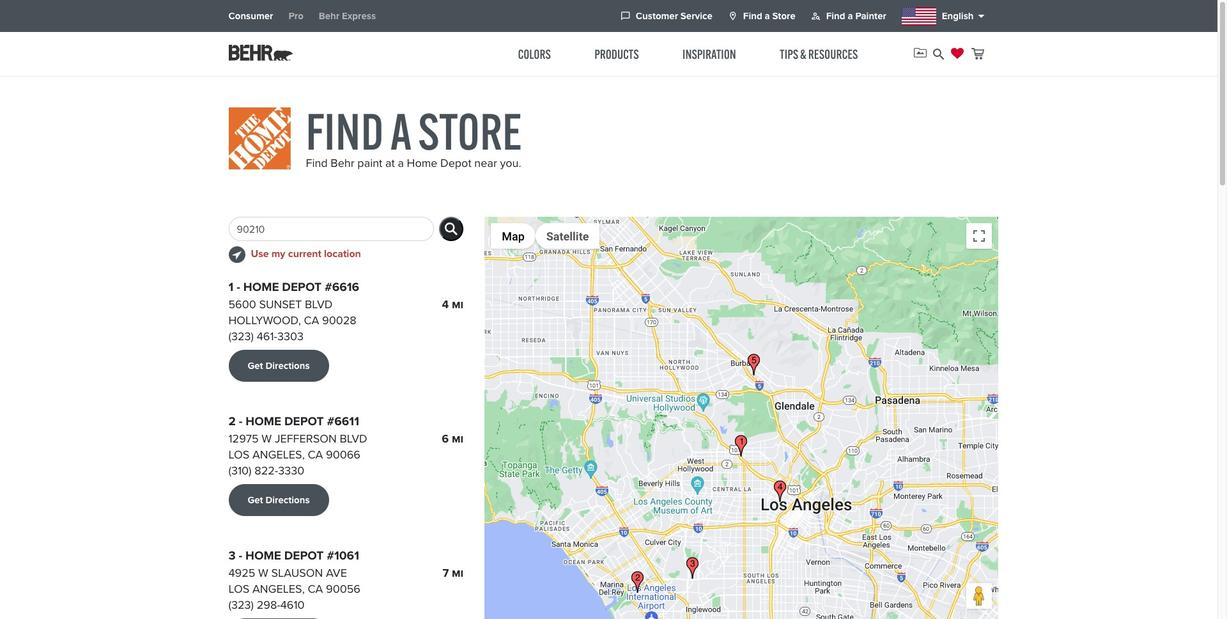 Task type: describe. For each thing, give the bounding box(es) containing it.
map region
[[485, 217, 999, 619]]

resources
[[809, 46, 858, 62]]

a right room
[[765, 9, 770, 23]]

get for 1
[[248, 359, 263, 373]]

298-
[[257, 597, 281, 613]]

mi for 3 - home depot  #1061
[[452, 564, 464, 581]]

0 horizontal spatial store
[[418, 100, 522, 162]]

home for 1
[[243, 278, 279, 296]]

ave
[[326, 564, 347, 581]]

arrow_drop_down
[[974, 8, 990, 24]]

- for 1
[[237, 278, 240, 296]]

&
[[801, 46, 807, 62]]

slauson
[[271, 564, 323, 581]]

w for 2
[[262, 430, 272, 447]]

satellite button
[[536, 223, 600, 249]]

you.
[[500, 155, 522, 171]]

generic placeholder image image
[[229, 107, 291, 169]]

person_search find a painter
[[811, 9, 887, 23]]

los for 3
[[229, 581, 250, 597]]

1 vertical spatial behr
[[331, 155, 355, 171]]

12975
[[229, 430, 259, 447]]

mi for 2 - home depot  #6611
[[452, 430, 464, 447]]

chat_bubble_outline
[[621, 11, 631, 21]]

6 mi
[[442, 430, 464, 447]]

consumer
[[229, 9, 273, 23]]

a right the paint
[[391, 100, 411, 162]]

90066
[[326, 446, 361, 463]]

angeles, for 3
[[253, 581, 305, 597]]

consumer link
[[229, 9, 273, 23]]

behr express
[[319, 9, 376, 23]]

use my current location link
[[229, 246, 464, 263]]

service
[[681, 9, 713, 23]]

1 - home depot  #6616
[[229, 278, 359, 296]]

menu bar containing map
[[491, 223, 600, 249]]

get directions link for 1
[[229, 350, 329, 382]]

sunset
[[259, 296, 302, 312]]

map
[[502, 229, 525, 243]]

chat_bubble_outline customer service
[[621, 9, 713, 23]]

los for 2
[[229, 446, 250, 463]]

directions for #6616
[[266, 359, 310, 373]]

behr logo image
[[229, 44, 293, 60]]

get directions link for 2
[[229, 484, 329, 516]]

us flag image
[[902, 7, 937, 25]]

express
[[342, 9, 376, 23]]

products link
[[595, 46, 639, 62]]

depot
[[441, 155, 472, 171]]

find left the paint
[[306, 155, 328, 171]]

get for 2
[[248, 493, 263, 507]]

0 vertical spatial store
[[773, 9, 796, 23]]

5600 sunset blvd hollywood, ca 90028 (323) 461-3303
[[229, 296, 357, 345]]

pro
[[289, 9, 304, 23]]

4925 w slauson ave los angeles, ca 90056 (323) 298-4610
[[229, 564, 361, 613]]

customer
[[636, 9, 679, 23]]

depot for #6611
[[285, 412, 324, 430]]

pro link
[[289, 9, 304, 23]]

tips & resources link
[[780, 46, 858, 62]]

colors link
[[518, 46, 551, 62]]

tips
[[780, 46, 799, 62]]

satellite
[[547, 229, 589, 243]]

3 - home depot  #1061
[[229, 546, 359, 565]]

#6611
[[327, 412, 359, 430]]

find a store
[[306, 100, 522, 162]]

- for 2
[[239, 412, 243, 430]]

near
[[475, 155, 497, 171]]

depot for #1061
[[284, 546, 324, 565]]

home for 2
[[246, 412, 281, 430]]

5600
[[229, 296, 256, 312]]

jefferson
[[275, 430, 337, 447]]

find right room
[[744, 9, 763, 23]]

a left 'painter'
[[848, 9, 853, 23]]



Task type: vqa. For each thing, say whether or not it's contained in the screenshot.
Colors link
yes



Task type: locate. For each thing, give the bounding box(es) containing it.
2 (323) from the top
[[229, 597, 254, 613]]

2
[[229, 412, 236, 430]]

2 vertical spatial mi
[[452, 564, 464, 581]]

2 get from the top
[[248, 493, 263, 507]]

1 vertical spatial mi
[[452, 430, 464, 447]]

0 vertical spatial blvd
[[305, 296, 333, 312]]

angeles, for 2
[[253, 446, 305, 463]]

person_search
[[811, 11, 822, 21]]

mi right 7
[[452, 564, 464, 581]]

90056
[[326, 581, 361, 597]]

los inside 12975 w jefferson blvd los angeles, ca 90066 (310) 822-3330
[[229, 446, 250, 463]]

2 get directions from the top
[[248, 493, 310, 507]]

3 mi from the top
[[452, 564, 464, 581]]

directions down 3303
[[266, 359, 310, 373]]

(323) inside 5600 sunset blvd hollywood, ca 90028 (323) 461-3303
[[229, 328, 254, 345]]

get directions for 2
[[248, 493, 310, 507]]

search link
[[932, 44, 947, 64]]

get directions down 461-
[[248, 359, 310, 373]]

4
[[442, 296, 449, 312]]

0 horizontal spatial blvd
[[305, 296, 333, 312]]

0 vertical spatial (323)
[[229, 328, 254, 345]]

2 vertical spatial ca
[[308, 581, 323, 597]]

4925
[[229, 564, 255, 581]]

angeles, inside 4925 w slauson ave los angeles, ca 90056 (323) 298-4610
[[253, 581, 305, 597]]

angeles, down the 3 - home depot  #1061
[[253, 581, 305, 597]]

ca for #6611
[[308, 446, 323, 463]]

current
[[288, 246, 322, 261]]

- right 2
[[239, 412, 243, 430]]

- right 3
[[239, 546, 243, 565]]

822-
[[255, 462, 278, 479]]

0 vertical spatial get
[[248, 359, 263, 373]]

ca left 90066
[[308, 446, 323, 463]]

search
[[932, 46, 947, 62]]

- right 1 at the top
[[237, 278, 240, 296]]

w inside 12975 w jefferson blvd los angeles, ca 90066 (310) 822-3330
[[262, 430, 272, 447]]

los left 822-
[[229, 446, 250, 463]]

depot down current
[[282, 278, 322, 296]]

1 directions from the top
[[266, 359, 310, 373]]

0 vertical spatial mi
[[452, 296, 464, 312]]

get down 461-
[[248, 359, 263, 373]]

1 get directions from the top
[[248, 359, 310, 373]]

use my current location
[[251, 246, 361, 261]]

0 vertical spatial ca
[[304, 312, 319, 328]]

1 mi from the top
[[452, 296, 464, 312]]

ca inside 4925 w slauson ave los angeles, ca 90056 (323) 298-4610
[[308, 581, 323, 597]]

home
[[243, 278, 279, 296], [246, 412, 281, 430], [246, 546, 281, 565]]

w
[[262, 430, 272, 447], [258, 564, 269, 581]]

store
[[773, 9, 796, 23], [418, 100, 522, 162]]

2 vertical spatial -
[[239, 546, 243, 565]]

0 vertical spatial behr
[[319, 9, 340, 23]]

ca
[[304, 312, 319, 328], [308, 446, 323, 463], [308, 581, 323, 597]]

0 vertical spatial los
[[229, 446, 250, 463]]

1 vertical spatial directions
[[266, 493, 310, 507]]

1 vertical spatial los
[[229, 581, 250, 597]]

1 vertical spatial store
[[418, 100, 522, 162]]

depot
[[282, 278, 322, 296], [285, 412, 324, 430], [284, 546, 324, 565]]

mi right the 6
[[452, 430, 464, 447]]

use
[[251, 246, 269, 261]]

12975 w jefferson blvd los angeles, ca 90066 (310) 822-3330
[[229, 430, 368, 479]]

3
[[229, 546, 236, 565]]

a
[[765, 9, 770, 23], [848, 9, 853, 23], [391, 100, 411, 162], [398, 155, 404, 171]]

inspiration link
[[683, 46, 737, 62]]

1 vertical spatial ca
[[308, 446, 323, 463]]

(310)
[[229, 462, 252, 479]]

directions for #6611
[[266, 493, 310, 507]]

my
[[272, 246, 286, 261]]

blvd inside 12975 w jefferson blvd los angeles, ca 90066 (310) 822-3330
[[340, 430, 368, 447]]

0 vertical spatial get directions
[[248, 359, 310, 373]]

products
[[595, 46, 639, 62]]

find left "at" on the left of page
[[306, 100, 384, 162]]

#1061
[[327, 546, 359, 565]]

7
[[443, 564, 449, 581]]

2 directions from the top
[[266, 493, 310, 507]]

1 (323) from the top
[[229, 328, 254, 345]]

#6616
[[325, 278, 359, 296]]

depot for #6616
[[282, 278, 322, 296]]

0 vertical spatial directions
[[266, 359, 310, 373]]

4610
[[281, 597, 305, 613]]

1 vertical spatial angeles,
[[253, 581, 305, 597]]

ca for #1061
[[308, 581, 323, 597]]

tips & resources
[[780, 46, 858, 62]]

-
[[237, 278, 240, 296], [239, 412, 243, 430], [239, 546, 243, 565]]

2 - home depot  #6611
[[229, 412, 359, 430]]

behr left the express
[[319, 9, 340, 23]]

get directions for 1
[[248, 359, 310, 373]]

(323) inside 4925 w slauson ave los angeles, ca 90056 (323) 298-4610
[[229, 597, 254, 613]]

2 vertical spatial depot
[[284, 546, 324, 565]]

0 vertical spatial -
[[237, 278, 240, 296]]

(323) left 298-
[[229, 597, 254, 613]]

3303
[[277, 328, 304, 345]]

1 vertical spatial depot
[[285, 412, 324, 430]]

(323) left 461-
[[229, 328, 254, 345]]

2 vertical spatial home
[[246, 546, 281, 565]]

directions down 3330
[[266, 493, 310, 507]]

2 los from the top
[[229, 581, 250, 597]]

0 vertical spatial depot
[[282, 278, 322, 296]]

1 angeles, from the top
[[253, 446, 305, 463]]

w for 3
[[258, 564, 269, 581]]

blvd inside 5600 sunset blvd hollywood, ca 90028 (323) 461-3303
[[305, 296, 333, 312]]

ca inside 12975 w jefferson blvd los angeles, ca 90066 (310) 822-3330
[[308, 446, 323, 463]]

ca inside 5600 sunset blvd hollywood, ca 90028 (323) 461-3303
[[304, 312, 319, 328]]

1 vertical spatial w
[[258, 564, 269, 581]]

1 vertical spatial get
[[248, 493, 263, 507]]

2 angeles, from the top
[[253, 581, 305, 597]]

0 vertical spatial home
[[243, 278, 279, 296]]

get directions
[[248, 359, 310, 373], [248, 493, 310, 507]]

angeles, inside 12975 w jefferson blvd los angeles, ca 90066 (310) 822-3330
[[253, 446, 305, 463]]

(323)
[[229, 328, 254, 345], [229, 597, 254, 613]]

blvd right 'jefferson'
[[340, 430, 368, 447]]

w right 4925
[[258, 564, 269, 581]]

1 get from the top
[[248, 359, 263, 373]]

painter
[[856, 9, 887, 23]]

home right 1 at the top
[[243, 278, 279, 296]]

mi right 4
[[452, 296, 464, 312]]

get directions link down 822-
[[229, 484, 329, 516]]

1 get directions link from the top
[[229, 350, 329, 382]]

blvd
[[305, 296, 333, 312], [340, 430, 368, 447]]

home for 3
[[246, 546, 281, 565]]

home
[[407, 155, 438, 171]]

1
[[229, 278, 234, 296]]

ca right 3303
[[304, 312, 319, 328]]

a right "at" on the left of page
[[398, 155, 404, 171]]

room
[[728, 11, 738, 21]]

90028
[[322, 312, 357, 328]]

mi
[[452, 296, 464, 312], [452, 430, 464, 447], [452, 564, 464, 581]]

paint
[[358, 155, 383, 171]]

3330
[[278, 462, 305, 479]]

map button
[[491, 223, 536, 249]]

home right 2
[[246, 412, 281, 430]]

2 mi from the top
[[452, 430, 464, 447]]

at
[[386, 155, 395, 171]]

find right 'person_search'
[[827, 9, 846, 23]]

w right '12975'
[[262, 430, 272, 447]]

angeles, down 2 - home depot  #6611
[[253, 446, 305, 463]]

behr express link
[[319, 9, 376, 23]]

get directions link
[[229, 350, 329, 382], [229, 484, 329, 516]]

1 vertical spatial -
[[239, 412, 243, 430]]

1 horizontal spatial blvd
[[340, 430, 368, 447]]

461-
[[257, 328, 277, 345]]

english
[[942, 9, 974, 23]]

location
[[324, 246, 361, 261]]

0 vertical spatial w
[[262, 430, 272, 447]]

room find a store
[[728, 9, 796, 23]]

0 vertical spatial angeles,
[[253, 446, 305, 463]]

blvd right sunset
[[305, 296, 333, 312]]

behr
[[319, 9, 340, 23], [331, 155, 355, 171]]

colors
[[518, 46, 551, 62]]

1 vertical spatial blvd
[[340, 430, 368, 447]]

mi for 1 - home depot  #6616
[[452, 296, 464, 312]]

menu bar
[[491, 223, 600, 249]]

1 horizontal spatial store
[[773, 9, 796, 23]]

depot left ave at the left of page
[[284, 546, 324, 565]]

home right 3
[[246, 546, 281, 565]]

hollywood,
[[229, 312, 301, 328]]

1 vertical spatial get directions link
[[229, 484, 329, 516]]

w inside 4925 w slauson ave los angeles, ca 90056 (323) 298-4610
[[258, 564, 269, 581]]

inspiration
[[683, 46, 737, 62]]

get directions down 822-
[[248, 493, 310, 507]]

depot left #6611
[[285, 412, 324, 430]]

1 los from the top
[[229, 446, 250, 463]]

find
[[744, 9, 763, 23], [827, 9, 846, 23], [306, 100, 384, 162], [306, 155, 328, 171]]

get directions link down 461-
[[229, 350, 329, 382]]

1 vertical spatial get directions
[[248, 493, 310, 507]]

2 get directions link from the top
[[229, 484, 329, 516]]

6
[[442, 430, 449, 447]]

0 vertical spatial get directions link
[[229, 350, 329, 382]]

4 mi
[[442, 296, 464, 312]]

los
[[229, 446, 250, 463], [229, 581, 250, 597]]

1 vertical spatial (323)
[[229, 597, 254, 613]]

behr left the paint
[[331, 155, 355, 171]]

angeles,
[[253, 446, 305, 463], [253, 581, 305, 597]]

english arrow_drop_down
[[942, 8, 990, 24]]

- for 3
[[239, 546, 243, 565]]

7 mi
[[443, 564, 464, 581]]

ca left ave at the left of page
[[308, 581, 323, 597]]

Enter City or Zipcode to find a store text field
[[229, 217, 434, 241]]

get down 822-
[[248, 493, 263, 507]]

los inside 4925 w slauson ave los angeles, ca 90056 (323) 298-4610
[[229, 581, 250, 597]]

find behr paint at a home depot near you.
[[306, 155, 522, 171]]

1 vertical spatial home
[[246, 412, 281, 430]]

los left 298-
[[229, 581, 250, 597]]



